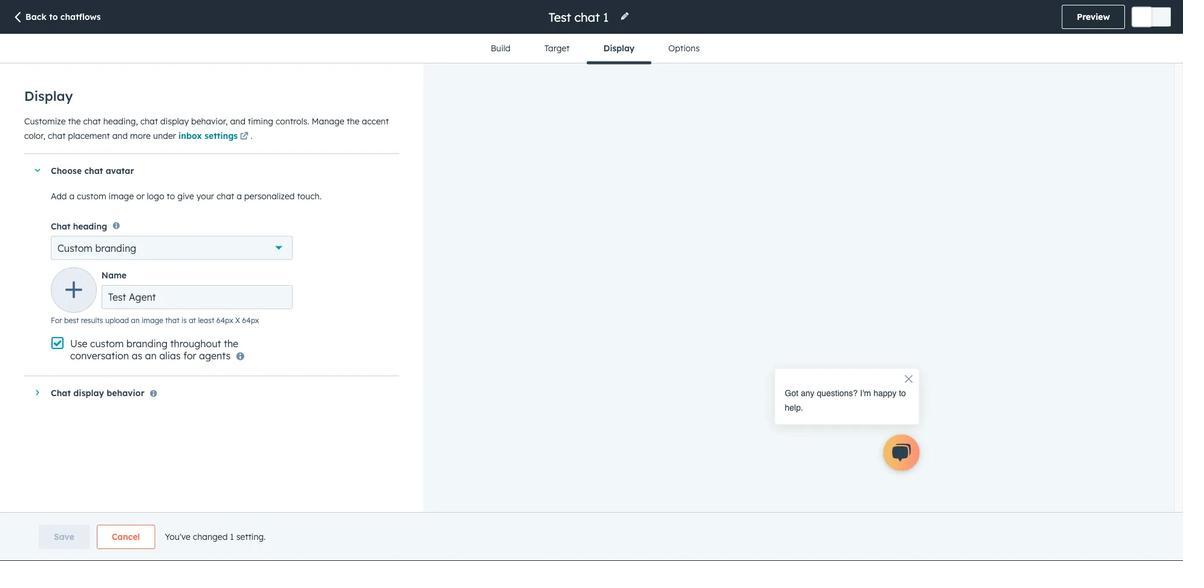 Task type: describe. For each thing, give the bounding box(es) containing it.
use custom branding throughout the conversation as an alias for agents
[[70, 338, 238, 362]]

0 vertical spatial custom
[[77, 191, 106, 202]]

1 horizontal spatial to
[[167, 191, 175, 202]]

preview button
[[1062, 5, 1125, 29]]

settings
[[205, 130, 238, 141]]

inbox settings link
[[178, 129, 251, 144]]

save button
[[39, 526, 89, 550]]

got any questions? i'm happy to help. status
[[785, 386, 909, 415]]

target button
[[527, 34, 587, 63]]

1 a from the left
[[69, 191, 74, 202]]

back
[[25, 11, 47, 22]]

is
[[181, 316, 187, 325]]

more
[[130, 130, 151, 141]]

custom inside the use custom branding throughout the conversation as an alias for agents
[[90, 338, 124, 350]]

chat display behavior
[[51, 388, 144, 399]]

i'm
[[860, 389, 871, 398]]

avatar
[[106, 165, 134, 176]]

inbox settings
[[178, 130, 238, 141]]

navigation containing build
[[474, 34, 717, 64]]

help.
[[785, 403, 803, 413]]

2 horizontal spatial the
[[347, 116, 360, 126]]

build button
[[474, 34, 527, 63]]

customize
[[24, 116, 66, 126]]

your
[[196, 191, 214, 202]]

you've changed 1 setting.
[[165, 532, 266, 543]]

1
[[230, 532, 234, 543]]

heading,
[[103, 116, 138, 126]]

for best results upload an image that is at least 64px x 64px
[[51, 316, 259, 325]]

give
[[177, 191, 194, 202]]

manage
[[312, 116, 344, 126]]

logo
[[147, 191, 164, 202]]

choose
[[51, 165, 82, 176]]

any
[[801, 389, 814, 398]]

chat for chat display behavior
[[51, 388, 71, 399]]

results
[[81, 316, 103, 325]]

x
[[235, 316, 240, 325]]

cancel button
[[97, 526, 155, 550]]

display inside dropdown button
[[73, 388, 104, 399]]

chat heading
[[51, 221, 107, 232]]

conversation
[[70, 350, 129, 362]]

color,
[[24, 130, 45, 141]]

options button
[[651, 34, 717, 63]]

got any questions? i'm happy to help. button
[[774, 355, 920, 425]]

at
[[189, 316, 196, 325]]

agents
[[199, 350, 231, 362]]

custom branding
[[57, 242, 136, 254]]

accent
[[362, 116, 389, 126]]

placement
[[68, 130, 110, 141]]

personalized
[[244, 191, 295, 202]]

back to chatflows
[[25, 11, 101, 22]]

caret image for chat display behavior dropdown button
[[36, 390, 39, 397]]

1 link opens in a new window image from the top
[[240, 129, 248, 144]]

branding inside the use custom branding throughout the conversation as an alias for agents
[[126, 338, 168, 350]]

for
[[51, 316, 62, 325]]

choose chat avatar button
[[24, 154, 387, 187]]

chat display behavior button
[[24, 377, 387, 410]]

add
[[51, 191, 67, 202]]

the inside the use custom branding throughout the conversation as an alias for agents
[[224, 338, 238, 350]]

heading
[[73, 221, 107, 232]]

least
[[198, 316, 214, 325]]

link opens in a new window image inside the inbox settings link
[[240, 132, 248, 141]]

timing
[[248, 116, 273, 126]]



Task type: locate. For each thing, give the bounding box(es) containing it.
1 vertical spatial chat
[[51, 388, 71, 399]]

1 vertical spatial caret image
[[36, 390, 39, 397]]

use
[[70, 338, 87, 350]]

upload
[[105, 316, 129, 325]]

display
[[604, 43, 635, 54], [24, 88, 73, 104]]

target
[[544, 43, 570, 54]]

to
[[49, 11, 58, 22], [167, 191, 175, 202], [899, 389, 906, 398]]

1 horizontal spatial display
[[160, 116, 189, 126]]

chat up custom at the top left of the page
[[51, 221, 70, 232]]

custom down choose chat avatar
[[77, 191, 106, 202]]

name
[[101, 271, 127, 281]]

preview
[[1077, 11, 1110, 22]]

navigation
[[474, 34, 717, 64]]

cancel
[[112, 532, 140, 543]]

happy
[[873, 389, 897, 398]]

Name text field
[[101, 286, 293, 310]]

1 vertical spatial an
[[145, 350, 157, 362]]

1 vertical spatial display
[[24, 88, 73, 104]]

throughout
[[170, 338, 221, 350]]

0 vertical spatial to
[[49, 11, 58, 22]]

the down x
[[224, 338, 238, 350]]

64px right x
[[242, 316, 259, 325]]

0 vertical spatial chat
[[51, 221, 70, 232]]

or
[[136, 191, 145, 202]]

got any questions? i'm happy to help.
[[785, 389, 906, 413]]

1 horizontal spatial a
[[237, 191, 242, 202]]

1 vertical spatial image
[[142, 316, 163, 325]]

chat inside dropdown button
[[51, 388, 71, 399]]

chat left avatar
[[84, 165, 103, 176]]

0 horizontal spatial to
[[49, 11, 58, 22]]

save
[[54, 532, 74, 543]]

0 horizontal spatial 64px
[[216, 316, 233, 325]]

0 horizontal spatial image
[[109, 191, 134, 202]]

64px left x
[[216, 316, 233, 325]]

touch.
[[297, 191, 322, 202]]

controls.
[[276, 116, 309, 126]]

the left accent at top left
[[347, 116, 360, 126]]

an
[[131, 316, 140, 325], [145, 350, 157, 362]]

behavior,
[[191, 116, 228, 126]]

caret image inside choose chat avatar 'dropdown button'
[[34, 169, 41, 172]]

0 vertical spatial an
[[131, 316, 140, 325]]

alias
[[159, 350, 181, 362]]

1 horizontal spatial display
[[604, 43, 635, 54]]

display inside button
[[604, 43, 635, 54]]

to left give
[[167, 191, 175, 202]]

best
[[64, 316, 79, 325]]

custom down upload
[[90, 338, 124, 350]]

welcome message status
[[762, 355, 920, 425]]

setting.
[[236, 532, 266, 543]]

2 horizontal spatial to
[[899, 389, 906, 398]]

to right back
[[49, 11, 58, 22]]

2 vertical spatial to
[[899, 389, 906, 398]]

and down heading,
[[112, 130, 128, 141]]

0 horizontal spatial the
[[68, 116, 81, 126]]

link opens in a new window image
[[240, 129, 248, 144], [240, 132, 248, 141]]

chat up more
[[140, 116, 158, 126]]

0 vertical spatial and
[[230, 116, 245, 126]]

1 horizontal spatial 64px
[[242, 316, 259, 325]]

caret image inside chat display behavior dropdown button
[[36, 390, 39, 397]]

branding
[[95, 242, 136, 254], [126, 338, 168, 350]]

branding inside popup button
[[95, 242, 136, 254]]

None field
[[547, 9, 613, 25]]

for
[[183, 350, 196, 362]]

and
[[230, 116, 245, 126], [112, 130, 128, 141]]

1 64px from the left
[[216, 316, 233, 325]]

caret image left choose
[[34, 169, 41, 172]]

caret image
[[34, 169, 41, 172], [36, 390, 39, 397]]

image left or
[[109, 191, 134, 202]]

0 vertical spatial image
[[109, 191, 134, 202]]

2 a from the left
[[237, 191, 242, 202]]

chat up placement
[[83, 116, 101, 126]]

0 horizontal spatial a
[[69, 191, 74, 202]]

under
[[153, 130, 176, 141]]

0 horizontal spatial and
[[112, 130, 128, 141]]

display button
[[587, 34, 651, 64]]

0 vertical spatial display
[[604, 43, 635, 54]]

to inside got any questions? i'm happy to help.
[[899, 389, 906, 398]]

chat
[[83, 116, 101, 126], [140, 116, 158, 126], [48, 130, 66, 141], [84, 165, 103, 176], [217, 191, 234, 202]]

2 chat from the top
[[51, 388, 71, 399]]

the up placement
[[68, 116, 81, 126]]

0 horizontal spatial display
[[24, 88, 73, 104]]

chat inside 'dropdown button'
[[84, 165, 103, 176]]

branding up name
[[95, 242, 136, 254]]

behavior
[[107, 388, 144, 399]]

display
[[160, 116, 189, 126], [73, 388, 104, 399]]

1 vertical spatial and
[[112, 130, 128, 141]]

2 64px from the left
[[242, 316, 259, 325]]

image
[[109, 191, 134, 202], [142, 316, 163, 325]]

you've
[[165, 532, 190, 543]]

that
[[165, 316, 179, 325]]

display up under
[[160, 116, 189, 126]]

0 vertical spatial caret image
[[34, 169, 41, 172]]

the
[[68, 116, 81, 126], [347, 116, 360, 126], [224, 338, 238, 350]]

custom
[[57, 242, 93, 254]]

display left behavior
[[73, 388, 104, 399]]

questions?
[[817, 389, 858, 398]]

as
[[132, 350, 142, 362]]

to right happy
[[899, 389, 906, 398]]

1 horizontal spatial an
[[145, 350, 157, 362]]

.
[[251, 130, 252, 141]]

1 vertical spatial display
[[73, 388, 104, 399]]

custom
[[77, 191, 106, 202], [90, 338, 124, 350]]

image left that
[[142, 316, 163, 325]]

options
[[668, 43, 700, 54]]

0 vertical spatial display
[[160, 116, 189, 126]]

0 horizontal spatial display
[[73, 388, 104, 399]]

chat down customize
[[48, 130, 66, 141]]

build
[[491, 43, 510, 54]]

a left personalized
[[237, 191, 242, 202]]

a
[[69, 191, 74, 202], [237, 191, 242, 202]]

branding down the for best results upload an image that is at least 64px x 64px
[[126, 338, 168, 350]]

chat down use
[[51, 388, 71, 399]]

chat right your
[[217, 191, 234, 202]]

chat
[[51, 221, 70, 232], [51, 388, 71, 399]]

chatflows
[[60, 11, 101, 22]]

customize the chat heading, chat display behavior, and timing controls. manage the accent color, chat placement and more under
[[24, 116, 389, 141]]

chat for chat heading
[[51, 221, 70, 232]]

changed
[[193, 532, 228, 543]]

1 chat from the top
[[51, 221, 70, 232]]

custom branding button
[[51, 236, 293, 260]]

and up settings
[[230, 116, 245, 126]]

caret image for choose chat avatar 'dropdown button'
[[34, 169, 41, 172]]

an right as at left
[[145, 350, 157, 362]]

caret image left chat display behavior
[[36, 390, 39, 397]]

1 horizontal spatial and
[[230, 116, 245, 126]]

1 horizontal spatial the
[[224, 338, 238, 350]]

1 vertical spatial custom
[[90, 338, 124, 350]]

1 horizontal spatial image
[[142, 316, 163, 325]]

choose chat avatar
[[51, 165, 134, 176]]

inbox
[[178, 130, 202, 141]]

a right "add"
[[69, 191, 74, 202]]

add a custom image or logo to give your chat a personalized touch.
[[51, 191, 322, 202]]

64px
[[216, 316, 233, 325], [242, 316, 259, 325]]

1 vertical spatial branding
[[126, 338, 168, 350]]

1 vertical spatial to
[[167, 191, 175, 202]]

0 vertical spatial branding
[[95, 242, 136, 254]]

0 horizontal spatial an
[[131, 316, 140, 325]]

an right upload
[[131, 316, 140, 325]]

got
[[785, 389, 798, 398]]

an inside the use custom branding throughout the conversation as an alias for agents
[[145, 350, 157, 362]]

2 link opens in a new window image from the top
[[240, 132, 248, 141]]

display inside customize the chat heading, chat display behavior, and timing controls. manage the accent color, chat placement and more under
[[160, 116, 189, 126]]

back to chatflows button
[[12, 11, 101, 24]]

to inside button
[[49, 11, 58, 22]]



Task type: vqa. For each thing, say whether or not it's contained in the screenshot.
filters corresponding to Advanced
no



